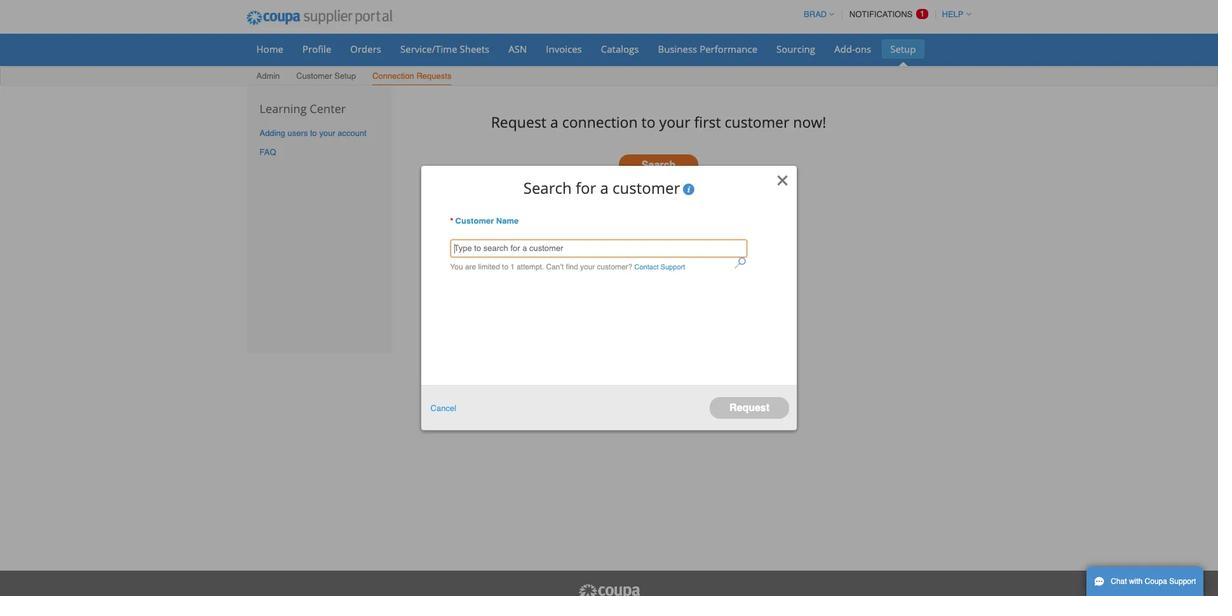 Task type: locate. For each thing, give the bounding box(es) containing it.
your left first on the top right of page
[[660, 112, 691, 132]]

1 vertical spatial coupa supplier portal image
[[577, 584, 641, 596]]

learning
[[260, 101, 307, 116]]

search inside button
[[642, 160, 676, 171]]

1 horizontal spatial setup
[[891, 43, 916, 55]]

0 vertical spatial customer
[[296, 71, 332, 81]]

2 horizontal spatial to
[[642, 112, 656, 132]]

customer
[[725, 112, 790, 132], [613, 177, 680, 198]]

setup right ons
[[891, 43, 916, 55]]

1 vertical spatial setup
[[334, 71, 356, 81]]

support inside search for a customer dialog
[[661, 263, 685, 272]]

business performance link
[[650, 39, 766, 58]]

1 vertical spatial customer
[[455, 216, 494, 226]]

setup down orders link
[[334, 71, 356, 81]]

0 horizontal spatial customer
[[613, 177, 680, 198]]

sheets
[[460, 43, 490, 55]]

find
[[566, 263, 578, 272]]

adding
[[260, 128, 285, 138]]

home link
[[248, 39, 292, 58]]

1 horizontal spatial search
[[642, 160, 676, 171]]

support right coupa
[[1170, 577, 1197, 586]]

support right contact
[[661, 263, 685, 272]]

connection
[[373, 71, 414, 81]]

1 horizontal spatial a
[[600, 177, 609, 198]]

you
[[450, 263, 463, 272]]

contact support button
[[635, 261, 685, 274]]

*
[[450, 216, 454, 226]]

0 vertical spatial setup
[[891, 43, 916, 55]]

with
[[1130, 577, 1143, 586]]

coupa supplier portal image
[[237, 2, 401, 34], [577, 584, 641, 596]]

to for limited
[[502, 263, 509, 272]]

1 vertical spatial search
[[524, 177, 572, 198]]

request
[[491, 112, 547, 132], [730, 402, 770, 414]]

customer down search button
[[613, 177, 680, 198]]

0 horizontal spatial request
[[491, 112, 547, 132]]

search for search
[[642, 160, 676, 171]]

1 horizontal spatial your
[[580, 263, 595, 272]]

search for search for a customer
[[524, 177, 572, 198]]

0 vertical spatial a
[[550, 112, 559, 132]]

a
[[550, 112, 559, 132], [600, 177, 609, 198]]

admin
[[256, 71, 280, 81]]

to inside dialog
[[502, 263, 509, 272]]

orders link
[[342, 39, 390, 58]]

0 horizontal spatial a
[[550, 112, 559, 132]]

your down center
[[319, 128, 335, 138]]

search left for
[[524, 177, 572, 198]]

a right for
[[600, 177, 609, 198]]

search
[[642, 160, 676, 171], [524, 177, 572, 198]]

service/time
[[400, 43, 457, 55]]

service/time sheets
[[400, 43, 490, 55]]

cancel button
[[431, 401, 456, 415]]

0 horizontal spatial support
[[661, 263, 685, 272]]

1 horizontal spatial support
[[1170, 577, 1197, 586]]

0 horizontal spatial your
[[319, 128, 335, 138]]

search for a customer dialog
[[421, 166, 797, 430]]

0 horizontal spatial search
[[524, 177, 572, 198]]

search inside dialog
[[524, 177, 572, 198]]

customer
[[296, 71, 332, 81], [455, 216, 494, 226]]

request for request a connection to your first customer now!
[[491, 112, 547, 132]]

your
[[660, 112, 691, 132], [319, 128, 335, 138], [580, 263, 595, 272]]

1 horizontal spatial customer
[[455, 216, 494, 226]]

1 horizontal spatial to
[[502, 263, 509, 272]]

a inside dialog
[[600, 177, 609, 198]]

to right "users"
[[310, 128, 317, 138]]

1 vertical spatial support
[[1170, 577, 1197, 586]]

connection
[[562, 112, 638, 132]]

faq link
[[260, 148, 276, 157]]

attempt.
[[517, 263, 544, 272]]

0 vertical spatial support
[[661, 263, 685, 272]]

chat with coupa support
[[1111, 577, 1197, 586]]

adding users to your account link
[[260, 128, 367, 138]]

you are limited to 1 attempt. can't find your customer? contact support
[[450, 263, 685, 272]]

request inside button
[[730, 402, 770, 414]]

1 vertical spatial a
[[600, 177, 609, 198]]

invoices
[[546, 43, 582, 55]]

1 horizontal spatial customer
[[725, 112, 790, 132]]

search down the request a connection to your first customer now!
[[642, 160, 676, 171]]

business performance
[[658, 43, 758, 55]]

request a connection to your first customer now!
[[491, 112, 827, 132]]

2 horizontal spatial your
[[660, 112, 691, 132]]

for
[[576, 177, 596, 198]]

ons
[[855, 43, 872, 55]]

1 vertical spatial customer
[[613, 177, 680, 198]]

1 vertical spatial request
[[730, 402, 770, 414]]

1 horizontal spatial request
[[730, 402, 770, 414]]

to
[[642, 112, 656, 132], [310, 128, 317, 138], [502, 263, 509, 272]]

chat
[[1111, 577, 1127, 586]]

customer right first on the top right of page
[[725, 112, 790, 132]]

customer right *
[[455, 216, 494, 226]]

0 vertical spatial customer
[[725, 112, 790, 132]]

sourcing link
[[769, 39, 824, 58]]

your right find
[[580, 263, 595, 272]]

coupa
[[1145, 577, 1168, 586]]

cancel
[[431, 403, 456, 413]]

your inside search for a customer dialog
[[580, 263, 595, 272]]

first
[[694, 112, 721, 132]]

to up search button
[[642, 112, 656, 132]]

* customer name
[[450, 216, 519, 226]]

profile link
[[294, 39, 340, 58]]

0 vertical spatial coupa supplier portal image
[[237, 2, 401, 34]]

to left the 1
[[502, 263, 509, 272]]

setup link
[[882, 39, 925, 58]]

sourcing
[[777, 43, 816, 55]]

0 horizontal spatial coupa supplier portal image
[[237, 2, 401, 34]]

home
[[256, 43, 284, 55]]

a left connection
[[550, 112, 559, 132]]

0 vertical spatial request
[[491, 112, 547, 132]]

to for connection
[[642, 112, 656, 132]]

support
[[661, 263, 685, 272], [1170, 577, 1197, 586]]

users
[[288, 128, 308, 138]]

support inside chat with coupa support button
[[1170, 577, 1197, 586]]

customer down profile link
[[296, 71, 332, 81]]

setup
[[891, 43, 916, 55], [334, 71, 356, 81]]

customer setup
[[296, 71, 356, 81]]

0 vertical spatial search
[[642, 160, 676, 171]]

0 horizontal spatial customer
[[296, 71, 332, 81]]

0 horizontal spatial setup
[[334, 71, 356, 81]]



Task type: describe. For each thing, give the bounding box(es) containing it.
can't
[[546, 263, 564, 272]]

Type to search for a customer text field
[[450, 240, 747, 258]]

chat with coupa support button
[[1087, 567, 1204, 596]]

0 horizontal spatial to
[[310, 128, 317, 138]]

close image
[[776, 174, 789, 187]]

requests
[[417, 71, 452, 81]]

add-
[[835, 43, 855, 55]]

learning center
[[260, 101, 346, 116]]

business
[[658, 43, 697, 55]]

now!
[[793, 112, 827, 132]]

connection requests link
[[372, 69, 452, 85]]

search button
[[619, 155, 699, 176]]

invoices link
[[538, 39, 590, 58]]

name
[[496, 216, 519, 226]]

customer inside customer setup link
[[296, 71, 332, 81]]

account
[[338, 128, 367, 138]]

performance
[[700, 43, 758, 55]]

faq
[[260, 148, 276, 157]]

connection requests
[[373, 71, 452, 81]]

center
[[310, 101, 346, 116]]

add-ons
[[835, 43, 872, 55]]

search for a customer
[[524, 177, 680, 198]]

profile
[[303, 43, 331, 55]]

asn
[[509, 43, 527, 55]]

add-ons link
[[826, 39, 880, 58]]

request for request
[[730, 402, 770, 414]]

customer inside dialog
[[613, 177, 680, 198]]

request button
[[710, 397, 789, 419]]

contact
[[635, 263, 659, 272]]

asn link
[[500, 39, 535, 58]]

customer setup link
[[296, 69, 357, 85]]

1 horizontal spatial coupa supplier portal image
[[577, 584, 641, 596]]

1
[[511, 263, 515, 272]]

customer?
[[597, 263, 633, 272]]

customer inside search for a customer dialog
[[455, 216, 494, 226]]

orders
[[350, 43, 381, 55]]

admin link
[[256, 69, 281, 85]]

limited
[[478, 263, 500, 272]]

are
[[465, 263, 476, 272]]

catalogs
[[601, 43, 639, 55]]

adding users to your account
[[260, 128, 367, 138]]

catalogs link
[[593, 39, 647, 58]]

service/time sheets link
[[392, 39, 498, 58]]



Task type: vqa. For each thing, say whether or not it's contained in the screenshot.
Coupa
yes



